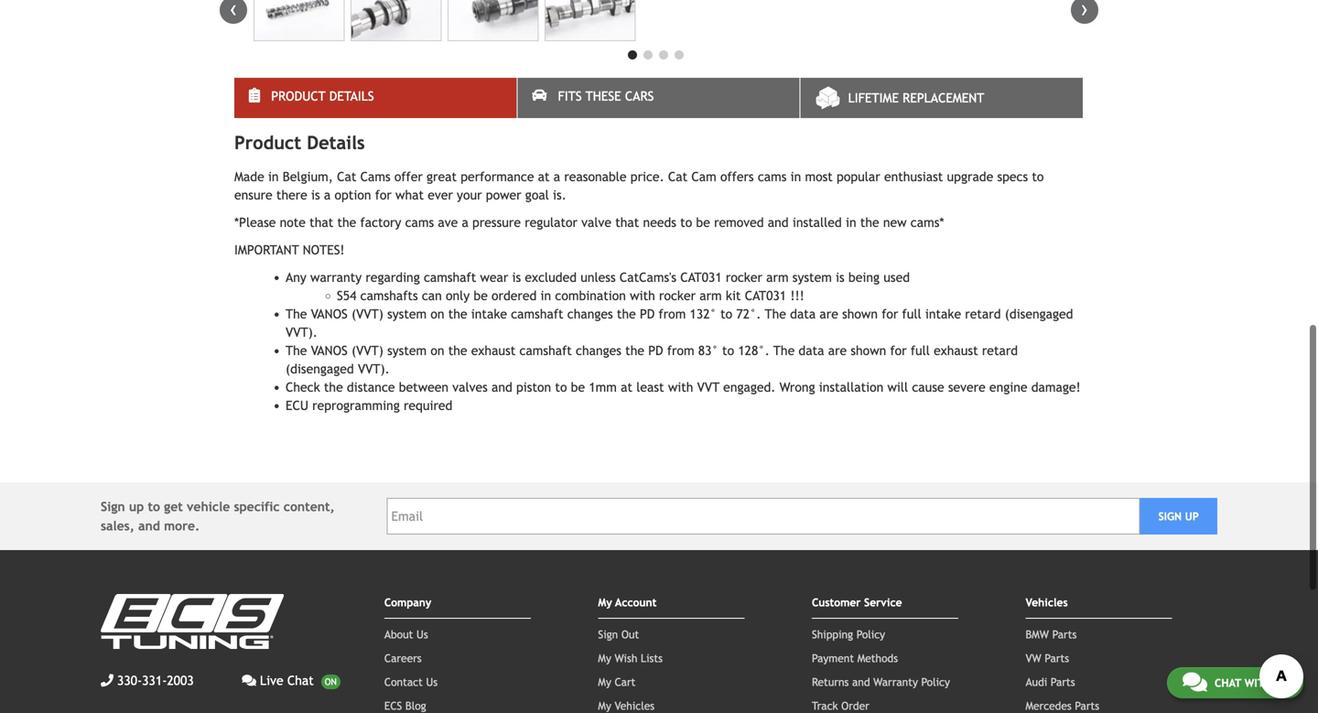 Task type: vqa. For each thing, say whether or not it's contained in the screenshot.


Task type: describe. For each thing, give the bounding box(es) containing it.
to right "needs"
[[680, 215, 692, 230]]

1 vertical spatial changes
[[576, 343, 622, 358]]

in left 'most'
[[791, 169, 801, 184]]

us right comments icon in the right bottom of the page
[[1275, 677, 1288, 689]]

needs
[[643, 215, 676, 230]]

company
[[384, 596, 431, 609]]

warranty
[[310, 270, 362, 285]]

parts for vw parts
[[1045, 652, 1069, 665]]

1 vertical spatial details
[[307, 132, 365, 153]]

ave
[[438, 215, 458, 230]]

great
[[427, 169, 457, 184]]

sign out
[[598, 628, 639, 641]]

1 vertical spatial with
[[668, 380, 693, 395]]

product details link
[[234, 78, 517, 118]]

0 horizontal spatial vvt).
[[286, 325, 318, 340]]

my vehicles link
[[598, 699, 655, 712]]

returns and warranty policy link
[[812, 676, 950, 688]]

at inside the any warranty regarding camshaft wear is excluded unless catcams's cat031 rocker arm system is being used s54 camshafts can only be ordered in combination with rocker arm kit cat031 !!! the vanos (vvt) system on the intake camshaft changes the pd from 132° to 72°. the data are shown for full intake retard (disengaged vvt). the vanos (vvt) system on the exhaust camshaft changes the pd from 83° to 128°. the data are shown for full exhaust retard (disengaged vvt). check the distance between valves and piston to be 1mm at least with vvt engaged. wrong installation will cause severe engine damage! ecu reprogramming required
[[621, 380, 633, 395]]

0 vertical spatial pd
[[640, 307, 655, 321]]

fits these cars link
[[518, 78, 800, 118]]

comments image
[[1183, 671, 1207, 693]]

bmw
[[1026, 628, 1049, 641]]

330-
[[117, 673, 142, 688]]

ecs blog link
[[384, 699, 426, 712]]

sign up to get vehicle specific content, sales, and more.
[[101, 499, 335, 533]]

vehicle
[[187, 499, 230, 514]]

0 vertical spatial full
[[902, 307, 922, 321]]

shipping
[[812, 628, 853, 641]]

methods
[[858, 652, 898, 665]]

the down only
[[448, 307, 467, 321]]

2 es#3672155 - 1301805 - e46 m3 performance camshaft set 288/280 12.75mm/12.50mm - a more aggressive grind then sport cam shafts, a popular performance upgrade! - cat cams - bmw image from the left
[[351, 0, 442, 41]]

1 vertical spatial product
[[234, 132, 301, 153]]

1 horizontal spatial is
[[512, 270, 521, 285]]

1 vertical spatial shown
[[851, 343, 886, 358]]

0 vertical spatial a
[[554, 169, 560, 184]]

1 vertical spatial are
[[828, 343, 847, 358]]

the down option
[[337, 215, 356, 230]]

my wish lists
[[598, 652, 663, 665]]

unless
[[581, 270, 616, 285]]

0 vertical spatial rocker
[[726, 270, 762, 285]]

the down combination
[[617, 307, 636, 321]]

note
[[280, 215, 306, 230]]

1 vertical spatial camshaft
[[511, 307, 563, 321]]

2 vertical spatial with
[[1245, 677, 1272, 689]]

132°
[[690, 307, 717, 321]]

2003
[[167, 673, 194, 688]]

ecu
[[286, 398, 308, 413]]

careers link
[[384, 652, 422, 665]]

installation
[[819, 380, 884, 395]]

lifetime
[[848, 91, 899, 105]]

blog
[[405, 699, 426, 712]]

factory
[[360, 215, 401, 230]]

fits these cars
[[558, 89, 654, 103]]

my cart
[[598, 676, 636, 688]]

kit
[[726, 288, 741, 303]]

new
[[883, 215, 907, 230]]

0 vertical spatial be
[[696, 215, 710, 230]]

1 vertical spatial from
[[667, 343, 694, 358]]

to right 83°
[[722, 343, 734, 358]]

sign up button
[[1140, 498, 1218, 535]]

1 horizontal spatial arm
[[766, 270, 789, 285]]

can
[[422, 288, 442, 303]]

lists
[[641, 652, 663, 665]]

payment
[[812, 652, 854, 665]]

1 exhaust from the left
[[471, 343, 516, 358]]

about us
[[384, 628, 428, 641]]

removed
[[714, 215, 764, 230]]

replacement
[[903, 91, 984, 105]]

the left the new
[[860, 215, 879, 230]]

330-331-2003 link
[[101, 671, 194, 690]]

is.
[[553, 188, 567, 202]]

payment methods
[[812, 652, 898, 665]]

0 vertical spatial changes
[[567, 307, 613, 321]]

3 es#3672155 - 1301805 - e46 m3 performance camshaft set 288/280 12.75mm/12.50mm - a more aggressive grind then sport cam shafts, a popular performance upgrade! - cat cams - bmw image from the left
[[448, 0, 539, 41]]

1 es#3672155 - 1301805 - e46 m3 performance camshaft set 288/280 12.75mm/12.50mm - a more aggressive grind then sport cam shafts, a popular performance upgrade! - cat cams - bmw image from the left
[[254, 0, 345, 41]]

mercedes parts link
[[1026, 699, 1100, 712]]

my for my vehicles
[[598, 699, 611, 712]]

cart
[[615, 676, 636, 688]]

in right made
[[268, 169, 279, 184]]

1 horizontal spatial vehicles
[[1026, 596, 1068, 609]]

contact us
[[384, 676, 438, 688]]

my cart link
[[598, 676, 636, 688]]

careers
[[384, 652, 422, 665]]

0 horizontal spatial (disengaged
[[286, 362, 354, 376]]

0 horizontal spatial rocker
[[659, 288, 696, 303]]

audi parts
[[1026, 676, 1075, 688]]

2 vertical spatial a
[[462, 215, 469, 230]]

0 vertical spatial (disengaged
[[1005, 307, 1073, 321]]

0 vertical spatial are
[[820, 307, 838, 321]]

0 vertical spatial data
[[790, 307, 816, 321]]

sign out link
[[598, 628, 639, 641]]

specific
[[234, 499, 280, 514]]

the right the 72°.
[[765, 307, 786, 321]]

cams*
[[911, 215, 944, 230]]

4 es#3672155 - 1301805 - e46 m3 performance camshaft set 288/280 12.75mm/12.50mm - a more aggressive grind then sport cam shafts, a popular performance upgrade! - cat cams - bmw image from the left
[[545, 0, 636, 41]]

belgium,
[[283, 169, 333, 184]]

0 vertical spatial from
[[659, 307, 686, 321]]

1 vertical spatial cat031
[[745, 288, 786, 303]]

2 on from the top
[[431, 343, 444, 358]]

phone image
[[101, 674, 114, 687]]

what
[[396, 188, 424, 202]]

128°.
[[738, 343, 770, 358]]

and left installed
[[768, 215, 789, 230]]

*please
[[234, 215, 276, 230]]

regarding
[[366, 270, 420, 285]]

shipping policy
[[812, 628, 885, 641]]

will
[[888, 380, 908, 395]]

my for my wish lists
[[598, 652, 611, 665]]

chat with us
[[1215, 677, 1288, 689]]

live
[[260, 673, 283, 688]]

required
[[404, 398, 453, 413]]

to inside made in belgium, cat cams offer great performance at a reasonable price. cat cam offers cams in most popular enthusiast upgrade specs to ensure there is a option for what ever your power goal is.
[[1032, 169, 1044, 184]]

service
[[864, 596, 902, 609]]

my account
[[598, 596, 657, 609]]

my wish lists link
[[598, 652, 663, 665]]

enthusiast
[[884, 169, 943, 184]]

being
[[849, 270, 880, 285]]

my vehicles
[[598, 699, 655, 712]]

get
[[164, 499, 183, 514]]

returns
[[812, 676, 849, 688]]

between
[[399, 380, 449, 395]]

us for about us
[[417, 628, 428, 641]]

chat with us link
[[1167, 667, 1304, 698]]

ecs blog
[[384, 699, 426, 712]]

and up order at the bottom
[[852, 676, 870, 688]]

piston to
[[516, 380, 567, 395]]

2 vanos from the top
[[311, 343, 348, 358]]

fits
[[558, 89, 582, 103]]



Task type: locate. For each thing, give the bounding box(es) containing it.
4 my from the top
[[598, 699, 611, 712]]

product up made
[[234, 132, 301, 153]]

distance
[[347, 380, 395, 395]]

0 horizontal spatial be
[[474, 288, 488, 303]]

with down catcams's
[[630, 288, 655, 303]]

ever
[[428, 188, 453, 202]]

changes up 1mm
[[576, 343, 622, 358]]

vehicles down cart
[[615, 699, 655, 712]]

for up will
[[890, 343, 907, 358]]

and inside the any warranty regarding camshaft wear is excluded unless catcams's cat031 rocker arm system is being used s54 camshafts can only be ordered in combination with rocker arm kit cat031 !!! the vanos (vvt) system on the intake camshaft changes the pd from 132° to 72°. the data are shown for full intake retard (disengaged vvt). the vanos (vvt) system on the exhaust camshaft changes the pd from 83° to 128°. the data are shown for full exhaust retard (disengaged vvt). check the distance between valves and piston to be 1mm at least with vvt engaged. wrong installation will cause severe engine damage! ecu reprogramming required
[[492, 380, 512, 395]]

1 vertical spatial on
[[431, 343, 444, 358]]

payment methods link
[[812, 652, 898, 665]]

is up ordered
[[512, 270, 521, 285]]

ordered
[[492, 288, 537, 303]]

be down wear
[[474, 288, 488, 303]]

1 horizontal spatial cams
[[758, 169, 787, 184]]

0 horizontal spatial cat
[[337, 169, 356, 184]]

2 vertical spatial system
[[387, 343, 427, 358]]

parts for audi parts
[[1051, 676, 1075, 688]]

cat031 up 132°
[[680, 270, 722, 285]]

my left account
[[598, 596, 612, 609]]

pd down catcams's
[[640, 307, 655, 321]]

data down !!!
[[790, 307, 816, 321]]

1 vertical spatial full
[[911, 343, 930, 358]]

in
[[268, 169, 279, 184], [791, 169, 801, 184], [846, 215, 856, 230], [541, 288, 551, 303]]

1 vertical spatial at
[[621, 380, 633, 395]]

details up cams
[[329, 89, 374, 103]]

1 horizontal spatial that
[[615, 215, 639, 230]]

my for my account
[[598, 596, 612, 609]]

full
[[902, 307, 922, 321], [911, 343, 930, 358]]

a up 'is.' in the left of the page
[[554, 169, 560, 184]]

0 horizontal spatial vehicles
[[615, 699, 655, 712]]

intake up cause
[[925, 307, 961, 321]]

cat up option
[[337, 169, 356, 184]]

arm
[[766, 270, 789, 285], [700, 288, 722, 303]]

catcams's
[[620, 270, 677, 285]]

vanos down s54
[[311, 307, 348, 321]]

1 vanos from the top
[[311, 307, 348, 321]]

cat left cam
[[668, 169, 688, 184]]

0 vertical spatial for
[[375, 188, 392, 202]]

1 (vvt) from the top
[[352, 307, 383, 321]]

to down kit
[[721, 307, 733, 321]]

damage!
[[1031, 380, 1081, 395]]

83°
[[698, 343, 718, 358]]

that right "valve" at the top left
[[615, 215, 639, 230]]

0 horizontal spatial exhaust
[[471, 343, 516, 358]]

my left cart
[[598, 676, 611, 688]]

0 vertical spatial vanos
[[311, 307, 348, 321]]

up for sign up
[[1185, 510, 1199, 523]]

a left option
[[324, 188, 331, 202]]

for down cams
[[375, 188, 392, 202]]

2 horizontal spatial with
[[1245, 677, 1272, 689]]

any warranty regarding camshaft wear is excluded unless catcams's cat031 rocker arm system is being used s54 camshafts can only be ordered in combination with rocker arm kit cat031 !!! the vanos (vvt) system on the intake camshaft changes the pd from 132° to 72°. the data are shown for full intake retard (disengaged vvt). the vanos (vvt) system on the exhaust camshaft changes the pd from 83° to 128°. the data are shown for full exhaust retard (disengaged vvt). check the distance between valves and piston to be 1mm at least with vvt engaged. wrong installation will cause severe engine damage! ecu reprogramming required
[[286, 270, 1081, 413]]

be left 1mm
[[571, 380, 585, 395]]

intake
[[471, 307, 507, 321], [925, 307, 961, 321]]

on down can
[[431, 307, 444, 321]]

0 vertical spatial (vvt)
[[352, 307, 383, 321]]

intake down ordered
[[471, 307, 507, 321]]

installed
[[793, 215, 842, 230]]

on
[[431, 307, 444, 321], [431, 343, 444, 358]]

that up notes! at the top left of page
[[310, 215, 333, 230]]

policy
[[857, 628, 885, 641], [921, 676, 950, 688]]

1 vertical spatial be
[[474, 288, 488, 303]]

parts right "mercedes"
[[1075, 699, 1100, 712]]

about
[[384, 628, 413, 641]]

2 my from the top
[[598, 652, 611, 665]]

72°.
[[736, 307, 761, 321]]

is down belgium,
[[311, 188, 320, 202]]

0 horizontal spatial that
[[310, 215, 333, 230]]

details up belgium,
[[307, 132, 365, 153]]

2 intake from the left
[[925, 307, 961, 321]]

vanos up check
[[311, 343, 348, 358]]

2 cat from the left
[[668, 169, 688, 184]]

(vvt)
[[352, 307, 383, 321], [352, 343, 383, 358]]

1 intake from the left
[[471, 307, 507, 321]]

up inside 'sign up to get vehicle specific content, sales, and more.'
[[129, 499, 144, 514]]

contact us link
[[384, 676, 438, 688]]

330-331-2003
[[117, 673, 194, 688]]

vvt). up check
[[286, 325, 318, 340]]

1 vertical spatial (disengaged
[[286, 362, 354, 376]]

to left get
[[148, 499, 160, 514]]

contact
[[384, 676, 423, 688]]

0 horizontal spatial cams
[[405, 215, 434, 230]]

in right installed
[[846, 215, 856, 230]]

(vvt) down s54
[[352, 307, 383, 321]]

with left vvt
[[668, 380, 693, 395]]

1 that from the left
[[310, 215, 333, 230]]

0 horizontal spatial up
[[129, 499, 144, 514]]

sign for sign up
[[1158, 510, 1182, 523]]

cat031 up the 72°.
[[745, 288, 786, 303]]

1 horizontal spatial intake
[[925, 307, 961, 321]]

2 exhaust from the left
[[934, 343, 978, 358]]

combination
[[555, 288, 626, 303]]

0 horizontal spatial with
[[630, 288, 655, 303]]

1 horizontal spatial be
[[571, 380, 585, 395]]

2 vertical spatial for
[[890, 343, 907, 358]]

1 horizontal spatial rocker
[[726, 270, 762, 285]]

the up reprogramming
[[324, 380, 343, 395]]

cams right offers
[[758, 169, 787, 184]]

2 horizontal spatial is
[[836, 270, 845, 285]]

exhaust
[[471, 343, 516, 358], [934, 343, 978, 358]]

retard
[[965, 307, 1001, 321], [982, 343, 1018, 358]]

up for sign up to get vehicle specific content, sales, and more.
[[129, 499, 144, 514]]

1 horizontal spatial up
[[1185, 510, 1199, 523]]

2 that from the left
[[615, 215, 639, 230]]

1 vertical spatial data
[[799, 343, 824, 358]]

your
[[457, 188, 482, 202]]

chat right comments icon in the right bottom of the page
[[1215, 677, 1241, 689]]

cams left ave
[[405, 215, 434, 230]]

parts up mercedes parts link
[[1051, 676, 1075, 688]]

to right specs
[[1032, 169, 1044, 184]]

(vvt) up distance
[[352, 343, 383, 358]]

2 vertical spatial be
[[571, 380, 585, 395]]

camshaft up piston to
[[520, 343, 572, 358]]

1 vertical spatial pd
[[648, 343, 663, 358]]

0 vertical spatial system
[[793, 270, 832, 285]]

1 horizontal spatial chat
[[1215, 677, 1241, 689]]

ensure
[[234, 188, 273, 202]]

valve
[[581, 215, 612, 230]]

cam
[[692, 169, 717, 184]]

us right the contact
[[426, 676, 438, 688]]

only
[[446, 288, 470, 303]]

ecs tuning image
[[101, 594, 284, 649]]

power
[[486, 188, 521, 202]]

is inside made in belgium, cat cams offer great performance at a reasonable price. cat cam offers cams in most popular enthusiast upgrade specs to ensure there is a option for what ever your power goal is.
[[311, 188, 320, 202]]

(disengaged up damage!
[[1005, 307, 1073, 321]]

bmw parts link
[[1026, 628, 1077, 641]]

2 vertical spatial camshaft
[[520, 343, 572, 358]]

0 vertical spatial on
[[431, 307, 444, 321]]

be
[[696, 215, 710, 230], [474, 288, 488, 303], [571, 380, 585, 395]]

system up between
[[387, 343, 427, 358]]

1 horizontal spatial sign
[[598, 628, 618, 641]]

0 vertical spatial arm
[[766, 270, 789, 285]]

data up wrong
[[799, 343, 824, 358]]

camshaft down ordered
[[511, 307, 563, 321]]

camshaft up only
[[424, 270, 476, 285]]

live chat
[[260, 673, 314, 688]]

rocker up kit
[[726, 270, 762, 285]]

retard up engine
[[982, 343, 1018, 358]]

1 horizontal spatial (disengaged
[[1005, 307, 1073, 321]]

1 vertical spatial vanos
[[311, 343, 348, 358]]

for down 'used'
[[882, 307, 898, 321]]

1 vertical spatial (vvt)
[[352, 343, 383, 358]]

1 vertical spatial for
[[882, 307, 898, 321]]

parts for bmw parts
[[1052, 628, 1077, 641]]

option
[[335, 188, 371, 202]]

shown down being
[[842, 307, 878, 321]]

for inside made in belgium, cat cams offer great performance at a reasonable price. cat cam offers cams in most popular enthusiast upgrade specs to ensure there is a option for what ever your power goal is.
[[375, 188, 392, 202]]

1 horizontal spatial policy
[[921, 676, 950, 688]]

331-
[[142, 673, 167, 688]]

offer
[[394, 169, 423, 184]]

the up check
[[286, 343, 307, 358]]

0 vertical spatial vvt).
[[286, 325, 318, 340]]

rocker up 132°
[[659, 288, 696, 303]]

policy up the methods
[[857, 628, 885, 641]]

specs
[[997, 169, 1028, 184]]

exhaust up severe
[[934, 343, 978, 358]]

at inside made in belgium, cat cams offer great performance at a reasonable price. cat cam offers cams in most popular enthusiast upgrade specs to ensure there is a option for what ever your power goal is.
[[538, 169, 550, 184]]

with
[[630, 288, 655, 303], [668, 380, 693, 395], [1245, 677, 1272, 689]]

1 vertical spatial system
[[387, 307, 427, 321]]

check
[[286, 380, 320, 395]]

1 vertical spatial vvt).
[[358, 362, 390, 376]]

(disengaged up check
[[286, 362, 354, 376]]

price.
[[631, 169, 664, 184]]

my left "wish"
[[598, 652, 611, 665]]

comments image
[[242, 674, 256, 687]]

1 horizontal spatial cat031
[[745, 288, 786, 303]]

1mm
[[589, 380, 617, 395]]

sign up
[[1158, 510, 1199, 523]]

the
[[337, 215, 356, 230], [860, 215, 879, 230], [448, 307, 467, 321], [617, 307, 636, 321], [448, 343, 467, 358], [625, 343, 644, 358], [324, 380, 343, 395]]

3 my from the top
[[598, 676, 611, 688]]

1 horizontal spatial at
[[621, 380, 633, 395]]

0 horizontal spatial chat
[[287, 673, 314, 688]]

track order
[[812, 699, 870, 712]]

system up !!!
[[793, 270, 832, 285]]

cams
[[758, 169, 787, 184], [405, 215, 434, 230]]

product up belgium,
[[271, 89, 326, 103]]

full up cause
[[911, 343, 930, 358]]

there
[[276, 188, 307, 202]]

and inside 'sign up to get vehicle specific content, sales, and more.'
[[138, 519, 160, 533]]

1 vertical spatial retard
[[982, 343, 1018, 358]]

on up between
[[431, 343, 444, 358]]

us right about
[[417, 628, 428, 641]]

1 vertical spatial policy
[[921, 676, 950, 688]]

chat right "live"
[[287, 673, 314, 688]]

customer service
[[812, 596, 902, 609]]

policy right warranty on the bottom right
[[921, 676, 950, 688]]

in down 'excluded'
[[541, 288, 551, 303]]

2 horizontal spatial be
[[696, 215, 710, 230]]

wrong
[[780, 380, 815, 395]]

the up valves
[[448, 343, 467, 358]]

0 vertical spatial cat031
[[680, 270, 722, 285]]

that
[[310, 215, 333, 230], [615, 215, 639, 230]]

1 horizontal spatial exhaust
[[934, 343, 978, 358]]

returns and warranty policy
[[812, 676, 950, 688]]

2 horizontal spatial sign
[[1158, 510, 1182, 523]]

ecs
[[384, 699, 402, 712]]

at left least
[[621, 380, 633, 395]]

0 vertical spatial shown
[[842, 307, 878, 321]]

vanos
[[311, 307, 348, 321], [311, 343, 348, 358]]

parts right vw
[[1045, 652, 1069, 665]]

s54
[[337, 288, 356, 303]]

regulator
[[525, 215, 578, 230]]

0 vertical spatial policy
[[857, 628, 885, 641]]

from left 83°
[[667, 343, 694, 358]]

and right sales,
[[138, 519, 160, 533]]

1 vertical spatial cams
[[405, 215, 434, 230]]

least
[[636, 380, 664, 395]]

from left 132°
[[659, 307, 686, 321]]

with right comments icon in the right bottom of the page
[[1245, 677, 1272, 689]]

the down any
[[286, 307, 307, 321]]

a
[[554, 169, 560, 184], [324, 188, 331, 202], [462, 215, 469, 230]]

out
[[621, 628, 639, 641]]

my
[[598, 596, 612, 609], [598, 652, 611, 665], [598, 676, 611, 688], [598, 699, 611, 712]]

0 horizontal spatial a
[[324, 188, 331, 202]]

reprogramming
[[312, 398, 400, 413]]

vehicles up bmw parts
[[1026, 596, 1068, 609]]

2 (vvt) from the top
[[352, 343, 383, 358]]

offers
[[720, 169, 754, 184]]

0 horizontal spatial sign
[[101, 499, 125, 514]]

1 horizontal spatial a
[[462, 215, 469, 230]]

1 vertical spatial a
[[324, 188, 331, 202]]

lifetime replacement link
[[801, 78, 1083, 118]]

vvt). up distance
[[358, 362, 390, 376]]

changes
[[567, 307, 613, 321], [576, 343, 622, 358]]

pressure
[[472, 215, 521, 230]]

track
[[812, 699, 838, 712]]

my down my cart 'link'
[[598, 699, 611, 712]]

sign inside button
[[1158, 510, 1182, 523]]

data
[[790, 307, 816, 321], [799, 343, 824, 358]]

1 vertical spatial rocker
[[659, 288, 696, 303]]

parts for mercedes parts
[[1075, 699, 1100, 712]]

Email email field
[[387, 498, 1140, 535]]

1 horizontal spatial with
[[668, 380, 693, 395]]

used
[[884, 270, 910, 285]]

0 vertical spatial camshaft
[[424, 270, 476, 285]]

0 vertical spatial at
[[538, 169, 550, 184]]

0 vertical spatial retard
[[965, 307, 1001, 321]]

content,
[[284, 499, 335, 514]]

1 cat from the left
[[337, 169, 356, 184]]

parts right the 'bmw'
[[1052, 628, 1077, 641]]

2 horizontal spatial a
[[554, 169, 560, 184]]

to inside 'sign up to get vehicle specific content, sales, and more.'
[[148, 499, 160, 514]]

1 vertical spatial product details
[[234, 132, 365, 153]]

customer
[[812, 596, 861, 609]]

es#3672155 - 1301805 - e46 m3 performance camshaft set 288/280 12.75mm/12.50mm - a more aggressive grind then sport cam shafts, a popular performance upgrade! - cat cams - bmw image
[[254, 0, 345, 41], [351, 0, 442, 41], [448, 0, 539, 41], [545, 0, 636, 41]]

1 vertical spatial vehicles
[[615, 699, 655, 712]]

sign for sign up to get vehicle specific content, sales, and more.
[[101, 499, 125, 514]]

goal
[[525, 188, 549, 202]]

0 vertical spatial product
[[271, 89, 326, 103]]

system down camshafts
[[387, 307, 427, 321]]

parts
[[1052, 628, 1077, 641], [1045, 652, 1069, 665], [1051, 676, 1075, 688], [1075, 699, 1100, 712]]

is left being
[[836, 270, 845, 285]]

sign for sign out
[[598, 628, 618, 641]]

1 horizontal spatial vvt).
[[358, 362, 390, 376]]

made
[[234, 169, 264, 184]]

0 horizontal spatial is
[[311, 188, 320, 202]]

my for my cart
[[598, 676, 611, 688]]

shipping policy link
[[812, 628, 885, 641]]

0 vertical spatial with
[[630, 288, 655, 303]]

0 horizontal spatial cat031
[[680, 270, 722, 285]]

changes down combination
[[567, 307, 613, 321]]

up inside sign up button
[[1185, 510, 1199, 523]]

sign
[[101, 499, 125, 514], [1158, 510, 1182, 523], [598, 628, 618, 641]]

in inside the any warranty regarding camshaft wear is excluded unless catcams's cat031 rocker arm system is being used s54 camshafts can only be ordered in combination with rocker arm kit cat031 !!! the vanos (vvt) system on the intake camshaft changes the pd from 132° to 72°. the data are shown for full intake retard (disengaged vvt). the vanos (vvt) system on the exhaust camshaft changes the pd from 83° to 128°. the data are shown for full exhaust retard (disengaged vvt). check the distance between valves and piston to be 1mm at least with vvt engaged. wrong installation will cause severe engine damage! ecu reprogramming required
[[541, 288, 551, 303]]

the up least
[[625, 343, 644, 358]]

cams inside made in belgium, cat cams offer great performance at a reasonable price. cat cam offers cams in most popular enthusiast upgrade specs to ensure there is a option for what ever your power goal is.
[[758, 169, 787, 184]]

0 vertical spatial product details
[[271, 89, 374, 103]]

us for contact us
[[426, 676, 438, 688]]

1 on from the top
[[431, 307, 444, 321]]

a right ave
[[462, 215, 469, 230]]

0 horizontal spatial intake
[[471, 307, 507, 321]]

vw parts
[[1026, 652, 1069, 665]]

the right 128°.
[[773, 343, 795, 358]]

1 my from the top
[[598, 596, 612, 609]]

0 horizontal spatial arm
[[700, 288, 722, 303]]

and right valves
[[492, 380, 512, 395]]

0 horizontal spatial at
[[538, 169, 550, 184]]

wish
[[615, 652, 637, 665]]

up
[[129, 499, 144, 514], [1185, 510, 1199, 523]]

cause
[[912, 380, 944, 395]]

0 vertical spatial details
[[329, 89, 374, 103]]

0 vertical spatial vehicles
[[1026, 596, 1068, 609]]

!!!
[[790, 288, 804, 303]]

exhaust up valves
[[471, 343, 516, 358]]

be left "removed"
[[696, 215, 710, 230]]

sign inside 'sign up to get vehicle specific content, sales, and more.'
[[101, 499, 125, 514]]



